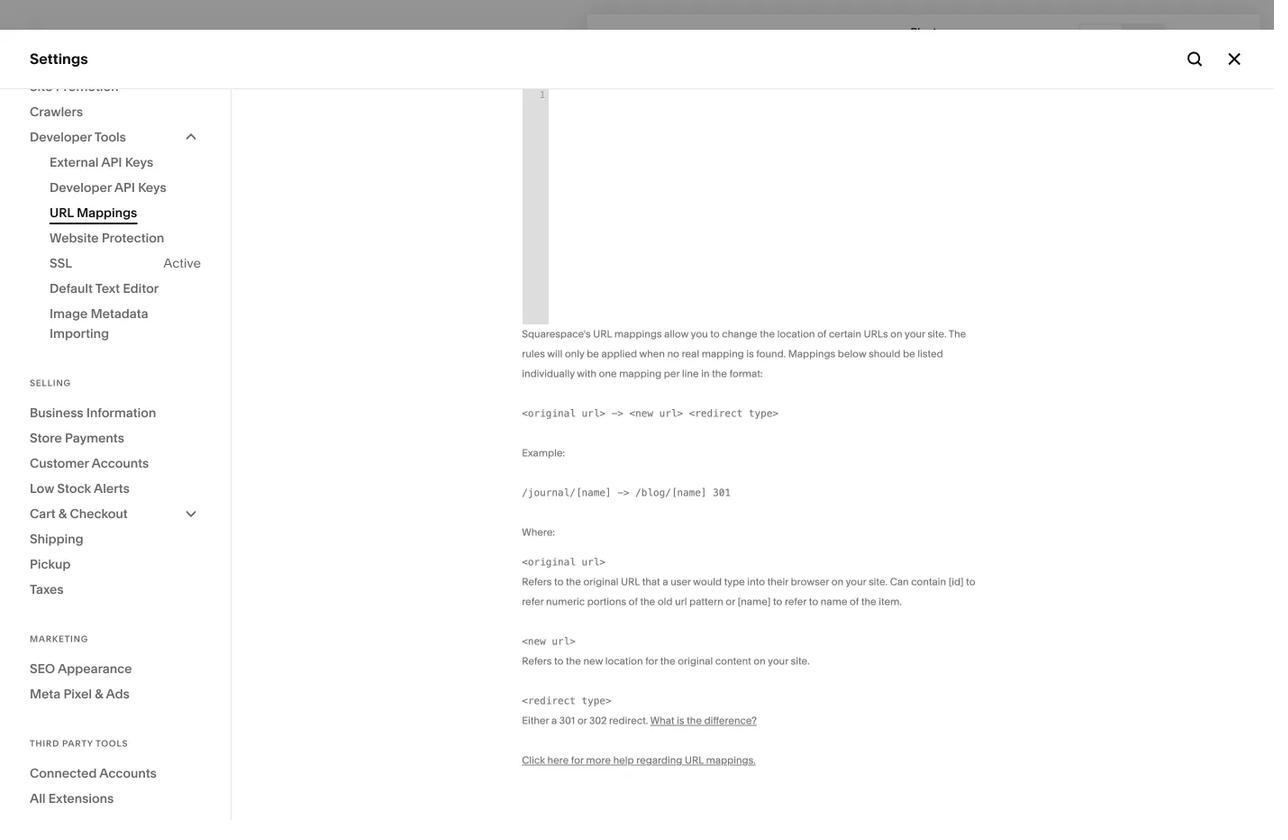 Task type: vqa. For each thing, say whether or not it's contained in the screenshot.
the allow to the bottom
no



Task type: locate. For each thing, give the bounding box(es) containing it.
your up "listed"
[[905, 328, 926, 340]]

- down the one
[[612, 408, 618, 419]]

tab list
[[1081, 25, 1164, 54]]

of left certain
[[818, 328, 827, 340]]

1 horizontal spatial for
[[646, 655, 658, 668]]

302
[[590, 715, 607, 727]]

url> down numeric
[[552, 636, 576, 647]]

1 vertical spatial on
[[832, 576, 844, 588]]

url up applied on the top of page
[[593, 328, 612, 340]]

original up portions
[[584, 576, 619, 588]]

pattern
[[690, 596, 724, 608]]

what
[[651, 715, 675, 727]]

is inside <redirect type> either a 301 or 302 redirect. what is the difference?
[[677, 715, 685, 727]]

> left /blog/[name]
[[624, 487, 630, 498]]

with
[[577, 368, 597, 380]]

0 horizontal spatial <new
[[522, 636, 546, 647]]

the left item.
[[862, 596, 877, 608]]

the up numeric
[[566, 576, 581, 588]]

name
[[821, 596, 848, 608]]

1 vertical spatial api
[[114, 180, 135, 195]]

0 vertical spatial refers
[[522, 576, 552, 588]]

1 horizontal spatial a
[[663, 576, 668, 588]]

1 horizontal spatial on
[[832, 576, 844, 588]]

1 horizontal spatial <new
[[630, 408, 654, 419]]

url> down per at the right
[[659, 408, 683, 419]]

location up found.
[[778, 328, 815, 340]]

per
[[664, 368, 680, 380]]

mappings inside squarespace's url mappings allow you to change the location of certain urls on your site. the rules will only be applied when no real mapping is found. mappings below should be listed individually with one mapping per line in the format:
[[789, 348, 836, 360]]

<original for refers
[[522, 557, 576, 568]]

1 horizontal spatial all
[[261, 86, 286, 110]]

to inside <new url> refers to the new location for the original content on your site.
[[554, 655, 564, 668]]

for right "here"
[[571, 755, 584, 767]]

to left the new
[[554, 655, 564, 668]]

of inside squarespace's url mappings allow you to change the location of certain urls on your site. the rules will only be applied when no real mapping is found. mappings below should be listed individually with one mapping per line in the format:
[[818, 328, 827, 340]]

1 vertical spatial settings
[[30, 619, 86, 636]]

refers left the new
[[522, 655, 552, 668]]

<redirect down in
[[689, 408, 743, 419]]

third party tools
[[30, 738, 128, 749]]

website link
[[30, 111, 200, 132]]

1 marketing from the top
[[30, 176, 100, 193]]

checkout
[[70, 506, 128, 521]]

0 vertical spatial &
[[58, 506, 67, 521]]

site. right the content at the right
[[791, 655, 810, 668]]

1 vertical spatial &
[[95, 686, 103, 702]]

is
[[747, 348, 754, 360], [677, 715, 685, 727]]

api down external api keys link
[[114, 180, 135, 195]]

website
[[30, 112, 86, 129], [50, 230, 99, 246]]

a right that
[[663, 576, 668, 588]]

2 vertical spatial site.
[[791, 655, 810, 668]]

external
[[50, 155, 99, 170]]

0 vertical spatial keys
[[125, 155, 153, 170]]

[id]
[[949, 576, 964, 588]]

<original inside <original url> refers to the original url that a user would type into their browser on your site. can contain [id] to refer numeric portions of the old url pattern or [name] to refer to name of the item.
[[522, 557, 576, 568]]

1 horizontal spatial be
[[903, 348, 916, 360]]

/journal/[name] -> /blog/[name] 301
[[522, 487, 731, 498]]

0 horizontal spatial refer
[[522, 596, 544, 608]]

type>
[[749, 408, 779, 419], [582, 695, 612, 707]]

refer left numeric
[[522, 596, 544, 608]]

0 horizontal spatial is
[[677, 715, 685, 727]]

1 vertical spatial your
[[846, 576, 867, 588]]

your inside <original url> refers to the original url that a user would type into their browser on your site. can contain [id] to refer numeric portions of the old url pattern or [name] to refer to name of the item.
[[846, 576, 867, 588]]

1 horizontal spatial 301
[[713, 487, 731, 498]]

1 vertical spatial <new
[[522, 636, 546, 647]]

website down the site promotion
[[30, 112, 86, 129]]

1 vertical spatial refers
[[522, 655, 552, 668]]

301 for /blog/[name]
[[713, 487, 731, 498]]

all for all
[[261, 86, 286, 110]]

url> down with
[[582, 408, 606, 419]]

or
[[726, 596, 736, 608], [578, 715, 587, 727]]

301 for a
[[560, 715, 575, 727]]

default text editor link
[[50, 276, 201, 301]]

on right urls
[[891, 328, 903, 340]]

0 vertical spatial your
[[905, 328, 926, 340]]

<original url> refers to the original url that a user would type into their browser on your site. can contain [id] to refer numeric portions of the old url pattern or [name] to refer to name of the item.
[[522, 557, 976, 608]]

mappings down certain
[[789, 348, 836, 360]]

rules
[[522, 348, 545, 360]]

or inside <original url> refers to the original url that a user would type into their browser on your site. can contain [id] to refer numeric portions of the old url pattern or [name] to refer to name of the item.
[[726, 596, 736, 608]]

mapping down the change
[[702, 348, 744, 360]]

settings down asset
[[30, 619, 86, 636]]

location
[[778, 328, 815, 340], [606, 655, 643, 668]]

refer down browser
[[785, 596, 807, 608]]

url left that
[[621, 576, 640, 588]]

is up format:
[[747, 348, 754, 360]]

0 horizontal spatial mappings
[[77, 205, 137, 220]]

business information link
[[30, 400, 201, 425]]

<new up the "either"
[[522, 636, 546, 647]]

location inside squarespace's url mappings allow you to change the location of certain urls on your site. the rules will only be applied when no real mapping is found. mappings below should be listed individually with one mapping per line in the format:
[[778, 328, 815, 340]]

1 horizontal spatial or
[[726, 596, 736, 608]]

be left "listed"
[[903, 348, 916, 360]]

tools up connected accounts link
[[96, 738, 128, 749]]

or down "type" on the bottom of page
[[726, 596, 736, 608]]

tools down crawlers link
[[94, 129, 126, 145]]

1 vertical spatial is
[[677, 715, 685, 727]]

only
[[565, 348, 585, 360]]

active
[[163, 256, 201, 271]]

help link
[[30, 650, 62, 670]]

1 vertical spatial mapping
[[619, 368, 662, 380]]

0 vertical spatial developer
[[30, 129, 92, 145]]

2 refers from the top
[[522, 655, 552, 668]]

is right what
[[677, 715, 685, 727]]

low stock alerts
[[30, 481, 130, 496]]

tools inside dropdown button
[[94, 129, 126, 145]]

- left /blog/[name]
[[618, 487, 624, 498]]

1 horizontal spatial site.
[[869, 576, 888, 588]]

301 right /blog/[name]
[[713, 487, 731, 498]]

your up name on the bottom right of the page
[[846, 576, 867, 588]]

connected accounts link
[[30, 761, 201, 786]]

2 marketing from the top
[[30, 634, 89, 645]]

stock
[[57, 481, 91, 496]]

marketing down external
[[30, 176, 100, 193]]

1 horizontal spatial mapping
[[702, 348, 744, 360]]

0 vertical spatial tools
[[94, 129, 126, 145]]

0 vertical spatial is
[[747, 348, 754, 360]]

below
[[838, 348, 867, 360]]

developer for developer tools
[[30, 129, 92, 145]]

1 selling from the top
[[30, 144, 76, 161]]

refers up numeric
[[522, 576, 552, 588]]

refers inside <new url> refers to the new location for the original content on your site.
[[522, 655, 552, 668]]

1 vertical spatial site.
[[869, 576, 888, 588]]

0 vertical spatial <original
[[522, 408, 576, 419]]

0 horizontal spatial or
[[578, 715, 587, 727]]

0 vertical spatial all
[[261, 86, 286, 110]]

0 horizontal spatial <redirect
[[522, 695, 576, 707]]

0 horizontal spatial site.
[[791, 655, 810, 668]]

keys down external api keys link
[[138, 180, 166, 195]]

your
[[905, 328, 926, 340], [846, 576, 867, 588], [768, 655, 789, 668]]

type> down format:
[[749, 408, 779, 419]]

developer for developer api keys
[[50, 180, 112, 195]]

third
[[30, 738, 59, 749]]

more
[[586, 755, 611, 767]]

0 horizontal spatial your
[[768, 655, 789, 668]]

1 vertical spatial keys
[[138, 180, 166, 195]]

location right the new
[[606, 655, 643, 668]]

on inside <new url> refers to the new location for the original content on your site.
[[754, 655, 766, 668]]

crawlers link
[[30, 99, 201, 124]]

1 vertical spatial all
[[30, 791, 45, 806]]

0 vertical spatial marketing
[[30, 176, 100, 193]]

row group
[[231, 139, 588, 820]]

type> up 302
[[582, 695, 612, 707]]

for inside <new url> refers to the new location for the original content on your site.
[[646, 655, 658, 668]]

applied
[[602, 348, 637, 360]]

accounts up 'all extensions' link
[[99, 766, 157, 781]]

1 vertical spatial <original
[[522, 557, 576, 568]]

1 horizontal spatial type>
[[749, 408, 779, 419]]

developer inside dropdown button
[[30, 129, 92, 145]]

api up marketing 'link'
[[101, 155, 122, 170]]

taxes
[[30, 582, 64, 597]]

url> inside <new url> refers to the new location for the original content on your site.
[[552, 636, 576, 647]]

1 vertical spatial location
[[606, 655, 643, 668]]

that
[[642, 576, 660, 588]]

301 inside <redirect type> either a 301 or 302 redirect. what is the difference?
[[560, 715, 575, 727]]

of right portions
[[629, 596, 638, 608]]

help
[[613, 755, 634, 767]]

original left the content at the right
[[678, 655, 713, 668]]

certain
[[829, 328, 862, 340]]

> down applied on the top of page
[[618, 408, 624, 419]]

0 horizontal spatial be
[[587, 348, 599, 360]]

2 be from the left
[[903, 348, 916, 360]]

the right what
[[687, 715, 702, 727]]

a inside <original url> refers to the original url that a user would type into their browser on your site. can contain [id] to refer numeric portions of the old url pattern or [name] to refer to name of the item.
[[663, 576, 668, 588]]

all inside 'all extensions' link
[[30, 791, 45, 806]]

0 vertical spatial <new
[[630, 408, 654, 419]]

developer down 'crawlers'
[[30, 129, 92, 145]]

website for website
[[30, 112, 86, 129]]

selling down 'crawlers'
[[30, 144, 76, 161]]

mappings up website protection
[[77, 205, 137, 220]]

or left 302
[[578, 715, 587, 727]]

all
[[261, 86, 286, 110], [30, 791, 45, 806]]

numeric
[[546, 596, 585, 608]]

0 vertical spatial a
[[663, 576, 668, 588]]

be right only
[[587, 348, 599, 360]]

refer
[[522, 596, 544, 608], [785, 596, 807, 608]]

1 vertical spatial website
[[50, 230, 99, 246]]

marketing up help
[[30, 634, 89, 645]]

real
[[682, 348, 700, 360]]

1 vertical spatial type>
[[582, 695, 612, 707]]

2 horizontal spatial of
[[850, 596, 859, 608]]

found.
[[757, 348, 786, 360]]

when
[[640, 348, 665, 360]]

in
[[701, 368, 710, 380]]

change
[[722, 328, 758, 340]]

0 vertical spatial on
[[891, 328, 903, 340]]

your right the content at the right
[[768, 655, 789, 668]]

0 vertical spatial 301
[[713, 487, 731, 498]]

0 vertical spatial <redirect
[[689, 408, 743, 419]]

0 vertical spatial mappings
[[77, 205, 137, 220]]

text
[[95, 281, 120, 296]]

on right the content at the right
[[754, 655, 766, 668]]

0 vertical spatial for
[[646, 655, 658, 668]]

crawlers
[[30, 104, 83, 119]]

1 horizontal spatial refer
[[785, 596, 807, 608]]

site promotion link
[[30, 74, 201, 99]]

accounts up low stock alerts link
[[92, 456, 149, 471]]

1
[[539, 88, 546, 101]]

0 horizontal spatial all
[[30, 791, 45, 806]]

0 horizontal spatial location
[[606, 655, 643, 668]]

0 vertical spatial api
[[101, 155, 122, 170]]

to down their at the right of the page
[[773, 596, 783, 608]]

& right cart in the left bottom of the page
[[58, 506, 67, 521]]

/journal/[name]
[[522, 487, 612, 498]]

0 vertical spatial accounts
[[92, 456, 149, 471]]

0 vertical spatial website
[[30, 112, 86, 129]]

api
[[101, 155, 122, 170], [114, 180, 135, 195]]

url> for url>
[[582, 408, 606, 419]]

refers for original
[[522, 576, 552, 588]]

the inside <redirect type> either a 301 or 302 redirect. what is the difference?
[[687, 715, 702, 727]]

2 <original from the top
[[522, 557, 576, 568]]

1 horizontal spatial of
[[818, 328, 827, 340]]

url> up portions
[[582, 557, 606, 568]]

1 vertical spatial selling
[[30, 378, 71, 389]]

developer down external
[[50, 180, 112, 195]]

2 vertical spatial your
[[768, 655, 789, 668]]

cart & checkout
[[30, 506, 128, 521]]

1 vertical spatial mappings
[[789, 348, 836, 360]]

0 horizontal spatial &
[[58, 506, 67, 521]]

0 vertical spatial settings
[[30, 50, 88, 68]]

keys up "developer api keys" link
[[125, 155, 153, 170]]

url> for new
[[552, 636, 576, 647]]

to inside squarespace's url mappings allow you to change the location of certain urls on your site. the rules will only be applied when no real mapping is found. mappings below should be listed individually with one mapping per line in the format:
[[711, 328, 720, 340]]

<new down when
[[630, 408, 654, 419]]

mappings inside the url mappings link
[[77, 205, 137, 220]]

your inside squarespace's url mappings allow you to change the location of certain urls on your site. the rules will only be applied when no real mapping is found. mappings below should be listed individually with one mapping per line in the format:
[[905, 328, 926, 340]]

1 vertical spatial developer
[[50, 180, 112, 195]]

example:
[[522, 447, 565, 459]]

a right the "either"
[[552, 715, 557, 727]]

301 left 302
[[560, 715, 575, 727]]

of right name on the bottom right of the page
[[850, 596, 859, 608]]

-
[[612, 408, 618, 419], [618, 487, 624, 498]]

0 horizontal spatial type>
[[582, 695, 612, 707]]

type
[[724, 576, 745, 588]]

url>
[[582, 408, 606, 419], [659, 408, 683, 419], [582, 557, 606, 568], [552, 636, 576, 647]]

marketing inside 'link'
[[30, 176, 100, 193]]

0 vertical spatial location
[[778, 328, 815, 340]]

2 horizontal spatial site.
[[928, 328, 947, 340]]

is inside squarespace's url mappings allow you to change the location of certain urls on your site. the rules will only be applied when no real mapping is found. mappings below should be listed individually with one mapping per line in the format:
[[747, 348, 754, 360]]

1 horizontal spatial your
[[846, 576, 867, 588]]

<original for -
[[522, 408, 576, 419]]

1 vertical spatial marketing
[[30, 634, 89, 645]]

refers for new
[[522, 655, 552, 668]]

original inside <new url> refers to the new location for the original content on your site.
[[678, 655, 713, 668]]

website down contacts
[[50, 230, 99, 246]]

mappings.
[[706, 755, 756, 767]]

refers
[[522, 576, 552, 588], [522, 655, 552, 668]]

1 horizontal spatial is
[[747, 348, 754, 360]]

the left the new
[[566, 655, 581, 668]]

1 horizontal spatial location
[[778, 328, 815, 340]]

a inside <redirect type> either a 301 or 302 redirect. what is the difference?
[[552, 715, 557, 727]]

portions
[[587, 596, 627, 608]]

1 vertical spatial or
[[578, 715, 587, 727]]

0 horizontal spatial 301
[[560, 715, 575, 727]]

site. left the
[[928, 328, 947, 340]]

<original down individually on the left top of page
[[522, 408, 576, 419]]

1 horizontal spatial &
[[95, 686, 103, 702]]

site. left can
[[869, 576, 888, 588]]

<original down where:
[[522, 557, 576, 568]]

on up name on the bottom right of the page
[[832, 576, 844, 588]]

the
[[760, 328, 775, 340], [712, 368, 727, 380], [566, 576, 581, 588], [640, 596, 656, 608], [862, 596, 877, 608], [566, 655, 581, 668], [661, 655, 676, 668], [687, 715, 702, 727]]

2 vertical spatial on
[[754, 655, 766, 668]]

0 vertical spatial site.
[[928, 328, 947, 340]]

& left ads
[[95, 686, 103, 702]]

for up <redirect type> either a 301 or 302 redirect. what is the difference?
[[646, 655, 658, 668]]

url mappings
[[50, 205, 137, 220]]

0 vertical spatial or
[[726, 596, 736, 608]]

selling up business at the left
[[30, 378, 71, 389]]

developer tools link
[[30, 124, 201, 150]]

keys
[[125, 155, 153, 170], [138, 180, 166, 195]]

1 vertical spatial a
[[552, 715, 557, 727]]

cart
[[30, 506, 56, 521]]

0 horizontal spatial a
[[552, 715, 557, 727]]

analytics
[[30, 240, 93, 257]]

0 horizontal spatial on
[[754, 655, 766, 668]]

where:
[[522, 526, 555, 539]]

1 <original from the top
[[522, 408, 576, 419]]

1 refers from the top
[[522, 576, 552, 588]]

mappings
[[77, 205, 137, 220], [789, 348, 836, 360]]

1 vertical spatial <redirect
[[522, 695, 576, 707]]

refers inside <original url> refers to the original url that a user would type into their browser on your site. can contain [id] to refer numeric portions of the old url pattern or [name] to refer to name of the item.
[[522, 576, 552, 588]]

site. inside <new url> refers to the new location for the original content on your site.
[[791, 655, 810, 668]]

mapping down when
[[619, 368, 662, 380]]

settings up the site promotion
[[30, 50, 88, 68]]

0 vertical spatial original
[[584, 576, 619, 588]]

1 vertical spatial original
[[678, 655, 713, 668]]

<redirect inside <redirect type> either a 301 or 302 redirect. what is the difference?
[[522, 695, 576, 707]]

be
[[587, 348, 599, 360], [903, 348, 916, 360]]

0 vertical spatial selling
[[30, 144, 76, 161]]

metadata
[[91, 306, 148, 321]]

1 vertical spatial for
[[571, 755, 584, 767]]

tools
[[94, 129, 126, 145], [96, 738, 128, 749]]

2 horizontal spatial on
[[891, 328, 903, 340]]

2 horizontal spatial your
[[905, 328, 926, 340]]

<redirect up the "either"
[[522, 695, 576, 707]]

accounts for connected accounts
[[99, 766, 157, 781]]

1 horizontal spatial <redirect
[[689, 408, 743, 419]]

1 horizontal spatial original
[[678, 655, 713, 668]]

original inside <original url> refers to the original url that a user would type into their browser on your site. can contain [id] to refer numeric portions of the old url pattern or [name] to refer to name of the item.
[[584, 576, 619, 588]]

url> inside <original url> refers to the original url that a user would type into their browser on your site. can contain [id] to refer numeric portions of the old url pattern or [name] to refer to name of the item.
[[582, 557, 606, 568]]

to down browser
[[809, 596, 819, 608]]

to right you
[[711, 328, 720, 340]]

settings
[[30, 50, 88, 68], [30, 619, 86, 636]]

ssl
[[50, 256, 72, 271]]



Task type: describe. For each thing, give the bounding box(es) containing it.
site promotion
[[30, 79, 119, 94]]

0 vertical spatial type>
[[749, 408, 779, 419]]

new
[[584, 655, 603, 668]]

pickup
[[30, 557, 71, 572]]

Search items… text field
[[290, 121, 553, 160]]

mappings
[[615, 328, 662, 340]]

or inside <redirect type> either a 301 or 302 redirect. what is the difference?
[[578, 715, 587, 727]]

website protection link
[[50, 225, 201, 251]]

can
[[890, 576, 909, 588]]

ads
[[106, 686, 130, 702]]

all for all extensions
[[30, 791, 45, 806]]

store payments
[[30, 430, 124, 446]]

seo
[[30, 661, 55, 677]]

marketing link
[[30, 175, 200, 196]]

seo appearance
[[30, 661, 132, 677]]

pickup link
[[30, 552, 201, 577]]

website for website protection
[[50, 230, 99, 246]]

help
[[30, 651, 62, 668]]

squarespace's
[[522, 328, 591, 340]]

type> inside <redirect type> either a 301 or 302 redirect. what is the difference?
[[582, 695, 612, 707]]

site. inside squarespace's url mappings allow you to change the location of certain urls on your site. the rules will only be applied when no real mapping is found. mappings below should be listed individually with one mapping per line in the format:
[[928, 328, 947, 340]]

store
[[30, 430, 62, 446]]

to up numeric
[[554, 576, 564, 588]]

connected accounts
[[30, 766, 157, 781]]

1 refer from the left
[[522, 596, 544, 608]]

url> for original
[[582, 557, 606, 568]]

0 vertical spatial >
[[618, 408, 624, 419]]

api for developer
[[114, 180, 135, 195]]

store payments link
[[30, 425, 201, 451]]

cart & checkout button
[[30, 501, 201, 526]]

<new inside <new url> refers to the new location for the original content on your site.
[[522, 636, 546, 647]]

developer api keys link
[[50, 175, 201, 200]]

the right in
[[712, 368, 727, 380]]

url inside squarespace's url mappings allow you to change the location of certain urls on your site. the rules will only be applied when no real mapping is found. mappings below should be listed individually with one mapping per line in the format:
[[593, 328, 612, 340]]

[name]
[[738, 596, 771, 608]]

2 settings from the top
[[30, 619, 86, 636]]

editor
[[123, 281, 159, 296]]

asset library
[[30, 587, 120, 604]]

the up found.
[[760, 328, 775, 340]]

1 settings from the top
[[30, 50, 88, 68]]

should
[[869, 348, 901, 360]]

0 horizontal spatial mapping
[[619, 368, 662, 380]]

urls
[[864, 328, 888, 340]]

to right [id]
[[966, 576, 976, 588]]

click here for more help regarding url mappings.
[[522, 755, 756, 767]]

asset
[[30, 587, 69, 604]]

connected
[[30, 766, 97, 781]]

<new url> refers to the new location for the original content on your site.
[[522, 636, 810, 668]]

plant
[[911, 25, 937, 38]]

meta pixel & ads link
[[30, 681, 201, 707]]

accounts for customer accounts
[[92, 456, 149, 471]]

you
[[691, 328, 708, 340]]

2 refer from the left
[[785, 596, 807, 608]]

image metadata importing link
[[50, 301, 201, 346]]

your inside <new url> refers to the new location for the original content on your site.
[[768, 655, 789, 668]]

shipping
[[30, 531, 84, 547]]

business
[[30, 405, 83, 421]]

keys for developer api keys
[[138, 180, 166, 195]]

1 be from the left
[[587, 348, 599, 360]]

browser
[[791, 576, 829, 588]]

image metadata importing
[[50, 306, 148, 341]]

user
[[671, 576, 691, 588]]

& inside dropdown button
[[58, 506, 67, 521]]

customer
[[30, 456, 89, 471]]

on inside squarespace's url mappings allow you to change the location of certain urls on your site. the rules will only be applied when no real mapping is found. mappings below should be listed individually with one mapping per line in the format:
[[891, 328, 903, 340]]

settings link
[[30, 618, 200, 639]]

their
[[768, 576, 789, 588]]

individually
[[522, 368, 575, 380]]

<original url> -> <new url> <redirect type>
[[522, 408, 779, 419]]

0 vertical spatial -
[[612, 408, 618, 419]]

2 selling from the top
[[30, 378, 71, 389]]

would
[[693, 576, 722, 588]]

customer accounts
[[30, 456, 149, 471]]

external api keys link
[[50, 150, 201, 175]]

url
[[675, 596, 687, 608]]

meta
[[30, 686, 61, 702]]

the left the old
[[640, 596, 656, 608]]

here
[[548, 755, 569, 767]]

allow
[[664, 328, 689, 340]]

seo appearance link
[[30, 656, 201, 681]]

contacts
[[30, 208, 92, 225]]

redirect.
[[609, 715, 648, 727]]

either
[[522, 715, 549, 727]]

protection
[[102, 230, 164, 246]]

what is the difference? link
[[651, 715, 757, 727]]

url inside <original url> refers to the original url that a user would type into their browser on your site. can contain [id] to refer numeric portions of the old url pattern or [name] to refer to name of the item.
[[621, 576, 640, 588]]

information
[[86, 405, 156, 421]]

url up analytics on the left of page
[[50, 205, 74, 220]]

customer accounts link
[[30, 451, 201, 476]]

taxes link
[[30, 577, 201, 602]]

developer api keys
[[50, 180, 166, 195]]

analytics link
[[30, 239, 200, 260]]

keys for external api keys
[[125, 155, 153, 170]]

location inside <new url> refers to the new location for the original content on your site.
[[606, 655, 643, 668]]

click
[[522, 755, 545, 767]]

the up <redirect type> either a 301 or 302 redirect. what is the difference?
[[661, 655, 676, 668]]

listed
[[918, 348, 944, 360]]

all extensions
[[30, 791, 114, 806]]

regarding
[[637, 755, 683, 767]]

no
[[668, 348, 680, 360]]

0 horizontal spatial for
[[571, 755, 584, 767]]

shipping link
[[30, 526, 201, 552]]

content
[[716, 655, 752, 668]]

1 vertical spatial -
[[618, 487, 624, 498]]

site. inside <original url> refers to the original url that a user would type into their browser on your site. can contain [id] to refer numeric portions of the old url pattern or [name] to refer to name of the item.
[[869, 576, 888, 588]]

1 vertical spatial >
[[624, 487, 630, 498]]

0 horizontal spatial of
[[629, 596, 638, 608]]

developer tools
[[30, 129, 126, 145]]

<redirect type> either a 301 or 302 redirect. what is the difference?
[[522, 695, 757, 727]]

contacts link
[[30, 207, 200, 228]]

on inside <original url> refers to the original url that a user would type into their browser on your site. can contain [id] to refer numeric portions of the old url pattern or [name] to refer to name of the item.
[[832, 576, 844, 588]]

scheduling link
[[30, 271, 200, 292]]

api for external
[[101, 155, 122, 170]]

site
[[30, 79, 53, 94]]

url right regarding
[[685, 755, 704, 767]]

squarespace's url mappings allow you to change the location of certain urls on your site. the rules will only be applied when no real mapping is found. mappings below should be listed individually with one mapping per line in the format:
[[522, 328, 967, 380]]

asset library link
[[30, 586, 200, 607]]

1 vertical spatial tools
[[96, 738, 128, 749]]

business information
[[30, 405, 156, 421]]



